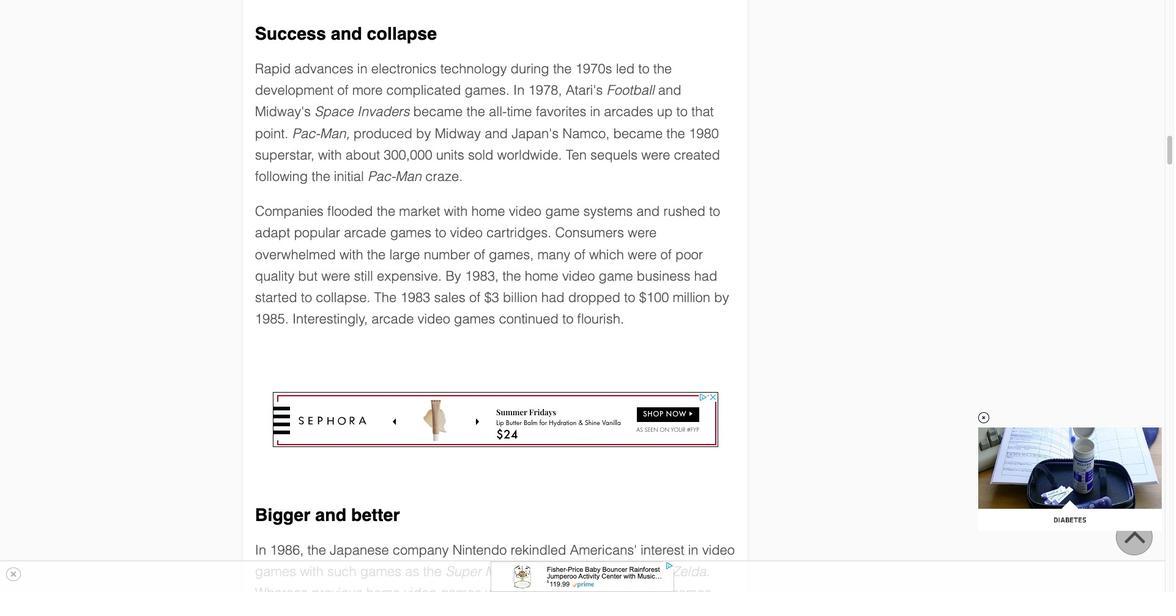 Task type: locate. For each thing, give the bounding box(es) containing it.
and up advances
[[331, 24, 362, 44]]

as
[[405, 565, 420, 580]]

with right market
[[444, 204, 468, 219]]

to left flourish.
[[563, 312, 574, 327]]

started
[[255, 290, 297, 305]]

companies flooded the market with home video game systems and rushed to adapt popular arcade games to video cartridges. consumers were overwhelmed with the large number of games, many of which were of poor quality but were still expensive. by 1983, the home video game business had started to collapse. the 1983 sales of $3 billion had dropped to $100 million by 1985. interestingly, arcade video games continued to flourish.
[[255, 204, 730, 327]]

namco,
[[563, 126, 610, 141]]

to inside rapid advances in electronics technology during the 1970s led to the development of more complicated games. in 1978, atari's
[[639, 61, 650, 77]]

2 vertical spatial in
[[689, 543, 699, 558]]

by right million
[[715, 290, 730, 305]]

in up namco, at the top of the page
[[590, 104, 601, 120]]

arcade
[[344, 226, 387, 241], [372, 312, 414, 327]]

0 vertical spatial in
[[514, 83, 525, 98]]

super
[[446, 565, 482, 580]]

0 vertical spatial had
[[695, 269, 718, 284]]

1 vertical spatial became
[[614, 126, 663, 141]]

sequels
[[591, 147, 638, 163]]

1983
[[401, 290, 431, 305]]

$100
[[639, 290, 669, 305]]

pac- up the superstar, at left
[[292, 126, 320, 141]]

games down japanese
[[360, 565, 402, 580]]

0 vertical spatial arcade
[[344, 226, 387, 241]]

large
[[390, 247, 420, 262]]

1 vertical spatial by
[[715, 290, 730, 305]]

man,
[[320, 126, 350, 141]]

to down but
[[301, 290, 312, 305]]

the right 1986,
[[308, 543, 326, 558]]

flourish.
[[578, 312, 625, 327]]

the left all- on the top left
[[467, 104, 485, 120]]

game
[[546, 204, 580, 219], [599, 269, 633, 284]]

0 vertical spatial by
[[416, 126, 431, 141]]

2 horizontal spatial in
[[689, 543, 699, 558]]

1 vertical spatial game
[[599, 269, 633, 284]]

became down complicated
[[414, 104, 463, 120]]

1 horizontal spatial by
[[715, 290, 730, 305]]

0 vertical spatial in
[[357, 61, 368, 77]]

1 horizontal spatial in
[[590, 104, 601, 120]]

of inside rapid advances in electronics technology during the 1970s led to the development of more complicated games. in 1978, atari's
[[338, 83, 349, 98]]

with down man,
[[318, 147, 342, 163]]

had
[[695, 269, 718, 284], [542, 290, 565, 305]]

bigger
[[255, 505, 311, 526]]

dropped
[[569, 290, 621, 305]]

up
[[657, 104, 673, 120]]

success
[[255, 24, 326, 44]]

in
[[357, 61, 368, 77], [590, 104, 601, 120], [689, 543, 699, 558]]

led
[[616, 61, 635, 77]]

many
[[538, 247, 571, 262]]

in 1986, the japanese company nintendo rekindled americans' interest in video games with such games as the
[[255, 543, 735, 580]]

game down which
[[599, 269, 633, 284]]

home
[[472, 204, 505, 219], [525, 269, 559, 284]]

company
[[393, 543, 449, 558]]

craze.
[[426, 169, 463, 184]]

the right the "as"
[[423, 565, 442, 580]]

in
[[514, 83, 525, 98], [255, 543, 266, 558]]

1 vertical spatial pac-
[[368, 169, 396, 184]]

0 horizontal spatial became
[[414, 104, 463, 120]]

to left $100
[[624, 290, 636, 305]]

0 horizontal spatial in
[[357, 61, 368, 77]]

the
[[553, 61, 572, 77], [654, 61, 672, 77], [467, 104, 485, 120], [667, 126, 686, 141], [312, 169, 331, 184], [377, 204, 396, 219], [367, 247, 386, 262], [503, 269, 521, 284], [308, 543, 326, 558], [423, 565, 442, 580], [585, 565, 603, 580]]

time
[[507, 104, 532, 120]]

0 horizontal spatial had
[[542, 290, 565, 305]]

space
[[315, 104, 354, 120]]

game up the consumers
[[546, 204, 580, 219]]

video up zelda.
[[703, 543, 735, 558]]

in left 1986,
[[255, 543, 266, 558]]

arcade down the
[[372, 312, 414, 327]]

pac- for man
[[368, 169, 396, 184]]

adapt
[[255, 226, 290, 241]]

1 vertical spatial in
[[590, 104, 601, 120]]

superstar,
[[255, 147, 315, 163]]

of
[[338, 83, 349, 98], [474, 247, 485, 262], [575, 247, 586, 262], [661, 247, 672, 262], [470, 290, 481, 305], [657, 565, 668, 580]]

1983,
[[465, 269, 499, 284]]

and left better
[[315, 505, 347, 526]]

bigger and better
[[255, 505, 400, 526]]

advertisement region
[[767, 0, 950, 153], [273, 393, 718, 448], [491, 562, 675, 593]]

1970s
[[576, 61, 613, 77]]

were down systems
[[628, 226, 657, 241]]

became
[[414, 104, 463, 120], [614, 126, 663, 141]]

and down all- on the top left
[[485, 126, 508, 141]]

0 vertical spatial game
[[546, 204, 580, 219]]

1 horizontal spatial had
[[695, 269, 718, 284]]

had up the continued
[[542, 290, 565, 305]]

had up million
[[695, 269, 718, 284]]

the left initial
[[312, 169, 331, 184]]

the inside became the all-time favorites in arcades up to that point.
[[467, 104, 485, 120]]

and up up on the right
[[659, 83, 682, 98]]

in up time
[[514, 83, 525, 98]]

were up collapse.
[[322, 269, 351, 284]]

electronics
[[371, 61, 437, 77]]

rushed
[[664, 204, 706, 219]]

1978,
[[529, 83, 562, 98]]

arcade down flooded at the top of the page
[[344, 226, 387, 241]]

0 vertical spatial advertisement region
[[767, 0, 950, 153]]

became down arcades
[[614, 126, 663, 141]]

the up 1978,
[[553, 61, 572, 77]]

in inside in 1986, the japanese company nintendo rekindled americans' interest in video games with such games as the
[[689, 543, 699, 558]]

games up 'large'
[[390, 226, 432, 241]]

super mario bros. and the legend of zelda.
[[446, 565, 710, 580]]

the right led at the right top of the page
[[654, 61, 672, 77]]

with
[[318, 147, 342, 163], [444, 204, 468, 219], [340, 247, 363, 262], [300, 565, 324, 580]]

in inside became the all-time favorites in arcades up to that point.
[[590, 104, 601, 120]]

1 horizontal spatial in
[[514, 83, 525, 98]]

video up dropped
[[563, 269, 595, 284]]

billion
[[503, 290, 538, 305]]

flooded
[[328, 204, 373, 219]]

nintendo
[[453, 543, 507, 558]]

systems
[[584, 204, 633, 219]]

games down $3
[[454, 312, 496, 327]]

arcades
[[604, 104, 654, 120]]

pac-man,
[[292, 126, 350, 141]]

expensive.
[[377, 269, 442, 284]]

1 vertical spatial in
[[255, 543, 266, 558]]

americans'
[[570, 543, 637, 558]]

and left rushed
[[637, 204, 660, 219]]

0 vertical spatial pac-
[[292, 126, 320, 141]]

home down many
[[525, 269, 559, 284]]

during
[[511, 61, 550, 77]]

of up space
[[338, 83, 349, 98]]

pac- down about
[[368, 169, 396, 184]]

1 horizontal spatial became
[[614, 126, 663, 141]]

with inside in 1986, the japanese company nintendo rekindled americans' interest in video games with such games as the
[[300, 565, 324, 580]]

favorites
[[536, 104, 587, 120]]

1 vertical spatial had
[[542, 290, 565, 305]]

to right up on the right
[[677, 104, 688, 120]]

by up 300,000
[[416, 126, 431, 141]]

still
[[354, 269, 373, 284]]

0 horizontal spatial pac-
[[292, 126, 320, 141]]

video up number
[[450, 226, 483, 241]]

were left "created"
[[642, 147, 671, 163]]

became inside produced by midway and japan's namco, became the 1980 superstar, with about 300,000 units sold worldwide. ten sequels were created following the initial
[[614, 126, 663, 141]]

collapse.
[[316, 290, 371, 305]]

1 vertical spatial home
[[525, 269, 559, 284]]

games,
[[489, 247, 534, 262]]

in up more at the top left
[[357, 61, 368, 77]]

0 horizontal spatial home
[[472, 204, 505, 219]]

1 horizontal spatial pac-
[[368, 169, 396, 184]]

0 vertical spatial became
[[414, 104, 463, 120]]

with left such
[[300, 565, 324, 580]]

1 vertical spatial advertisement region
[[273, 393, 718, 448]]

and inside produced by midway and japan's namco, became the 1980 superstar, with about 300,000 units sold worldwide. ten sequels were created following the initial
[[485, 126, 508, 141]]

0 horizontal spatial in
[[255, 543, 266, 558]]

0 vertical spatial home
[[472, 204, 505, 219]]

0 horizontal spatial game
[[546, 204, 580, 219]]

the up still
[[367, 247, 386, 262]]

to
[[639, 61, 650, 77], [677, 104, 688, 120], [710, 204, 721, 219], [435, 226, 447, 241], [301, 290, 312, 305], [624, 290, 636, 305], [563, 312, 574, 327]]

to right led at the right top of the page
[[639, 61, 650, 77]]

poor
[[676, 247, 704, 262]]

with up still
[[340, 247, 363, 262]]

by
[[416, 126, 431, 141], [715, 290, 730, 305]]

in inside rapid advances in electronics technology during the 1970s led to the development of more complicated games. in 1978, atari's
[[514, 83, 525, 98]]

home up the "cartridges."
[[472, 204, 505, 219]]

games
[[390, 226, 432, 241], [454, 312, 496, 327], [255, 565, 296, 580], [360, 565, 402, 580]]

in up zelda.
[[689, 543, 699, 558]]

0 horizontal spatial by
[[416, 126, 431, 141]]



Task type: describe. For each thing, give the bounding box(es) containing it.
bros.
[[523, 565, 554, 580]]

and right bros.
[[558, 565, 581, 580]]

of up business
[[661, 247, 672, 262]]

that
[[692, 104, 714, 120]]

by inside produced by midway and japan's namco, became the 1980 superstar, with about 300,000 units sold worldwide. ten sequels were created following the initial
[[416, 126, 431, 141]]

better
[[351, 505, 400, 526]]

1980
[[689, 126, 719, 141]]

invaders
[[357, 104, 410, 120]]

popular
[[294, 226, 341, 241]]

japan's
[[512, 126, 559, 141]]

were inside produced by midway and japan's namco, became the 1980 superstar, with about 300,000 units sold worldwide. ten sequels were created following the initial
[[642, 147, 671, 163]]

the down americans'
[[585, 565, 603, 580]]

×
[[10, 568, 17, 582]]

more
[[352, 83, 383, 98]]

units
[[436, 147, 465, 163]]

man
[[396, 169, 422, 184]]

following
[[255, 169, 308, 184]]

1 vertical spatial arcade
[[372, 312, 414, 327]]

continued
[[499, 312, 559, 327]]

video inside in 1986, the japanese company nintendo rekindled americans' interest in video games with such games as the
[[703, 543, 735, 558]]

games down 1986,
[[255, 565, 296, 580]]

video down sales at the left
[[418, 312, 451, 327]]

of down interest
[[657, 565, 668, 580]]

video up the "cartridges."
[[509, 204, 542, 219]]

mario
[[485, 565, 519, 580]]

football
[[607, 83, 655, 98]]

but
[[298, 269, 318, 284]]

$3
[[485, 290, 499, 305]]

all-
[[489, 104, 507, 120]]

success and collapse
[[255, 24, 437, 44]]

number
[[424, 247, 471, 262]]

advances
[[295, 61, 354, 77]]

atari's
[[566, 83, 603, 98]]

consumers
[[556, 226, 624, 241]]

created
[[674, 147, 721, 163]]

games.
[[465, 83, 510, 98]]

development
[[255, 83, 334, 98]]

and midway's
[[255, 83, 682, 120]]

which
[[590, 247, 624, 262]]

interest
[[641, 543, 685, 558]]

1 horizontal spatial game
[[599, 269, 633, 284]]

to inside became the all-time favorites in arcades up to that point.
[[677, 104, 688, 120]]

in inside in 1986, the japanese company nintendo rekindled americans' interest in video games with such games as the
[[255, 543, 266, 558]]

complicated
[[387, 83, 461, 98]]

with inside produced by midway and japan's namco, became the 1980 superstar, with about 300,000 units sold worldwide. ten sequels were created following the initial
[[318, 147, 342, 163]]

interestingly,
[[293, 312, 368, 327]]

rapid
[[255, 61, 291, 77]]

2 vertical spatial advertisement region
[[491, 562, 675, 593]]

and inside companies flooded the market with home video game systems and rushed to adapt popular arcade games to video cartridges. consumers were overwhelmed with the large number of games, many of which were of poor quality but were still expensive. by 1983, the home video game business had started to collapse. the 1983 sales of $3 billion had dropped to $100 million by 1985. interestingly, arcade video games continued to flourish.
[[637, 204, 660, 219]]

the down 'games,'
[[503, 269, 521, 284]]

the left market
[[377, 204, 396, 219]]

cartridges.
[[487, 226, 552, 241]]

about
[[346, 147, 380, 163]]

pac- for man,
[[292, 126, 320, 141]]

zelda.
[[672, 565, 710, 580]]

business
[[637, 269, 691, 284]]

worldwide.
[[497, 147, 562, 163]]

became the all-time favorites in arcades up to that point.
[[255, 104, 714, 141]]

video player application
[[979, 428, 1163, 531]]

sold
[[468, 147, 494, 163]]

technology
[[441, 61, 507, 77]]

japanese
[[330, 543, 389, 558]]

of left $3
[[470, 290, 481, 305]]

by
[[446, 269, 462, 284]]

overwhelmed
[[255, 247, 336, 262]]

sales
[[434, 290, 466, 305]]

and inside and midway's
[[659, 83, 682, 98]]

rekindled
[[511, 543, 567, 558]]

the down up on the right
[[667, 126, 686, 141]]

produced by midway and japan's namco, became the 1980 superstar, with about 300,000 units sold worldwide. ten sequels were created following the initial
[[255, 126, 721, 184]]

market
[[399, 204, 441, 219]]

1 horizontal spatial home
[[525, 269, 559, 284]]

such
[[328, 565, 357, 580]]

quality
[[255, 269, 295, 284]]

by inside companies flooded the market with home video game systems and rushed to adapt popular arcade games to video cartridges. consumers were overwhelmed with the large number of games, many of which were of poor quality but were still expensive. by 1983, the home video game business had started to collapse. the 1983 sales of $3 billion had dropped to $100 million by 1985. interestingly, arcade video games continued to flourish.
[[715, 290, 730, 305]]

million
[[673, 290, 711, 305]]

midway's
[[255, 104, 311, 120]]

initial
[[334, 169, 364, 184]]

produced
[[354, 126, 413, 141]]

300,000
[[384, 147, 433, 163]]

to right rushed
[[710, 204, 721, 219]]

point.
[[255, 126, 289, 141]]

to up number
[[435, 226, 447, 241]]

space invaders
[[315, 104, 410, 120]]

were up business
[[628, 247, 657, 262]]

pac-man craze.
[[368, 169, 463, 184]]

of up 1983,
[[474, 247, 485, 262]]

legend
[[607, 565, 653, 580]]

midway
[[435, 126, 481, 141]]

the
[[374, 290, 397, 305]]

became inside became the all-time favorites in arcades up to that point.
[[414, 104, 463, 120]]

companies
[[255, 204, 324, 219]]

in inside rapid advances in electronics technology during the 1970s led to the development of more complicated games. in 1978, atari's
[[357, 61, 368, 77]]

of down the consumers
[[575, 247, 586, 262]]

rapid advances in electronics technology during the 1970s led to the development of more complicated games. in 1978, atari's
[[255, 61, 672, 98]]



Task type: vqa. For each thing, say whether or not it's contained in the screenshot.
the A
no



